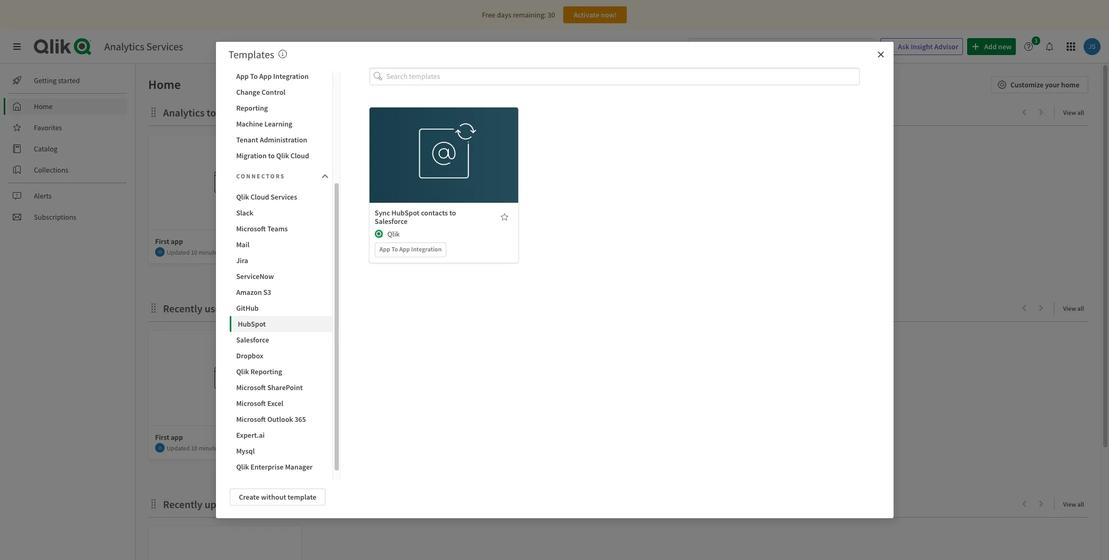 Task type: describe. For each thing, give the bounding box(es) containing it.
administration
[[260, 135, 307, 145]]

customize
[[1011, 80, 1044, 89]]

sync
[[375, 208, 390, 217]]

2 first from the top
[[155, 433, 169, 442]]

slack button
[[230, 205, 333, 221]]

2 jacob simon element from the top
[[155, 443, 165, 453]]

machine learning
[[236, 119, 292, 129]]

recently used link
[[163, 302, 231, 315]]

1 vertical spatial app to app integration
[[380, 245, 442, 253]]

connectors
[[236, 172, 285, 180]]

recently for recently updated
[[163, 498, 202, 511]]

navigation pane element
[[0, 68, 135, 230]]

mail
[[236, 240, 250, 249]]

change control
[[236, 87, 286, 97]]

sharepoint
[[267, 383, 303, 392]]

Search templates text field
[[386, 68, 860, 85]]

change control button
[[230, 84, 333, 100]]

change
[[236, 87, 260, 97]]

close sidebar menu image
[[13, 42, 21, 51]]

qlik for qlik
[[387, 229, 400, 239]]

2 minutes from the top
[[199, 444, 220, 452]]

hubspot button
[[230, 316, 333, 332]]

ask insight advisor
[[898, 42, 958, 51]]

0 vertical spatial reporting
[[236, 103, 268, 113]]

2 jacob simon image from the top
[[155, 443, 165, 453]]

app up change control
[[259, 71, 272, 81]]

catalog
[[34, 144, 57, 154]]

qlik cloud services button
[[230, 189, 333, 205]]

github button
[[230, 300, 333, 316]]

close image
[[877, 50, 885, 59]]

templates are pre-built automations that help you automate common business workflows. get started by selecting one of the pre-built templates or choose the blank canvas to build an automation from scratch. tooltip
[[279, 48, 287, 61]]

dropbox
[[236, 351, 263, 361]]

activate
[[574, 10, 599, 20]]

1 app from the top
[[171, 237, 183, 246]]

create without template button
[[230, 489, 325, 506]]

connectors button
[[230, 166, 333, 187]]

updated
[[205, 498, 243, 511]]

customize your home
[[1011, 80, 1080, 89]]

amazon
[[236, 287, 262, 297]]

now!
[[601, 10, 617, 20]]

catalog link
[[8, 140, 127, 157]]

qlik for qlik cloud services
[[236, 192, 249, 202]]

hubspot inside 'hubspot' button
[[238, 319, 266, 329]]

migration to qlik cloud button
[[230, 148, 333, 164]]

getting started
[[34, 76, 80, 85]]

home
[[1061, 80, 1080, 89]]

mysql
[[236, 446, 255, 456]]

mysql button
[[230, 443, 333, 459]]

details
[[433, 162, 455, 171]]

without
[[261, 492, 286, 502]]

expert.ai
[[236, 430, 265, 440]]

1 vertical spatial to
[[392, 245, 398, 253]]

recently for recently used
[[163, 302, 202, 315]]

jira
[[236, 256, 248, 265]]

salesforce inside button
[[236, 335, 269, 345]]

all for recently used
[[1078, 304, 1084, 312]]

microsoft teams
[[236, 224, 288, 233]]

10 for 1st jacob simon icon from the bottom
[[191, 444, 197, 452]]

favorites
[[34, 123, 62, 132]]

home inside main content
[[148, 76, 181, 93]]

30
[[548, 10, 555, 20]]

recently used
[[163, 302, 226, 315]]

analytics services
[[104, 40, 183, 53]]

microsoft for microsoft teams
[[236, 224, 266, 233]]

to inside sync hubspot contacts to salesforce
[[449, 208, 456, 217]]

home link
[[8, 98, 127, 115]]

hubspot inside sync hubspot contacts to salesforce
[[392, 208, 420, 217]]

view for recently updated
[[1063, 500, 1076, 508]]

microsoft sharepoint button
[[230, 380, 333, 396]]

activate now!
[[574, 10, 617, 20]]

all for analytics to explore
[[1078, 109, 1084, 116]]

use
[[423, 139, 435, 148]]

remaining:
[[513, 10, 546, 20]]

1 ago from the top
[[222, 248, 231, 256]]

expert.ai button
[[230, 427, 333, 443]]

first app for 1st jacob simon icon from the bottom
[[155, 433, 183, 442]]

microsoft excel button
[[230, 396, 333, 411]]

cloud inside qlik cloud services button
[[251, 192, 269, 202]]

0 horizontal spatial services
[[146, 40, 183, 53]]

microsoft for microsoft outlook 365
[[236, 415, 266, 424]]

to inside button
[[250, 71, 258, 81]]

to for explore
[[207, 106, 216, 119]]

days
[[497, 10, 511, 20]]

dropbox button
[[230, 348, 333, 364]]

tenant
[[236, 135, 258, 145]]

reporting button
[[230, 100, 333, 116]]

2 updated 10 minutes ago from the top
[[167, 444, 231, 452]]

home main content
[[131, 64, 1109, 560]]

microsoft for microsoft sharepoint
[[236, 383, 266, 392]]

view for recently used
[[1063, 304, 1076, 312]]

advisor
[[934, 42, 958, 51]]

services inside button
[[271, 192, 297, 202]]

learning
[[264, 119, 292, 129]]

splunk
[[236, 478, 259, 488]]

qlik reporting button
[[230, 364, 333, 380]]

customize your home button
[[991, 76, 1089, 93]]

getting
[[34, 76, 57, 85]]

machine learning button
[[230, 116, 333, 132]]

view for analytics to explore
[[1063, 109, 1076, 116]]

tenant administration
[[236, 135, 307, 145]]

tenant administration button
[[230, 132, 333, 148]]

splunk button
[[230, 475, 333, 491]]

outlook
[[267, 415, 293, 424]]

view all link for recently updated
[[1063, 497, 1089, 510]]

analytics services element
[[104, 40, 183, 53]]

qlik enterprise manager button
[[230, 459, 333, 475]]

teams
[[267, 224, 288, 233]]

excel
[[267, 399, 283, 408]]

create
[[239, 492, 260, 502]]

free
[[482, 10, 495, 20]]



Task type: vqa. For each thing, say whether or not it's contained in the screenshot.
Report
no



Task type: locate. For each thing, give the bounding box(es) containing it.
qlik up slack
[[236, 192, 249, 202]]

0 vertical spatial jacob simon element
[[155, 247, 165, 257]]

1 horizontal spatial home
[[148, 76, 181, 93]]

0 vertical spatial integration
[[273, 71, 309, 81]]

1 minutes from the top
[[199, 248, 220, 256]]

0 horizontal spatial integration
[[273, 71, 309, 81]]

1 vertical spatial updated
[[167, 444, 190, 452]]

0 vertical spatial 10
[[191, 248, 197, 256]]

2 vertical spatial view all link
[[1063, 497, 1089, 510]]

2 view from the top
[[1063, 304, 1076, 312]]

home inside "link"
[[34, 102, 53, 111]]

1 vertical spatial first
[[155, 433, 169, 442]]

app to app integration
[[236, 71, 309, 81], [380, 245, 442, 253]]

alerts link
[[8, 187, 127, 204]]

1 vertical spatial to
[[268, 151, 275, 160]]

details button
[[411, 158, 477, 175]]

move collection image for recently used
[[148, 303, 159, 313]]

reporting
[[236, 103, 268, 113], [251, 367, 282, 376]]

activate now! link
[[564, 6, 627, 23]]

0 vertical spatial view
[[1063, 109, 1076, 116]]

ago left mysql
[[222, 444, 231, 452]]

0 vertical spatial app
[[171, 237, 183, 246]]

recently left the 'updated'
[[163, 498, 202, 511]]

3 view from the top
[[1063, 500, 1076, 508]]

0 horizontal spatial cloud
[[251, 192, 269, 202]]

1 horizontal spatial integration
[[411, 245, 442, 253]]

microsoft for microsoft excel
[[236, 399, 266, 408]]

control
[[262, 87, 286, 97]]

collections
[[34, 165, 68, 175]]

1 horizontal spatial template
[[436, 139, 465, 148]]

updated 10 minutes ago left mysql
[[167, 444, 231, 452]]

recently updated
[[163, 498, 243, 511]]

hubspot right sync at the top
[[392, 208, 420, 217]]

template inside use template button
[[436, 139, 465, 148]]

minutes left mysql
[[199, 444, 220, 452]]

jira button
[[230, 253, 333, 268]]

0 vertical spatial move collection image
[[148, 107, 159, 117]]

1 vertical spatial salesforce
[[236, 335, 269, 345]]

2 ago from the top
[[222, 444, 231, 452]]

qlik reporting
[[236, 367, 282, 376]]

0 horizontal spatial to
[[207, 106, 216, 119]]

salesforce
[[375, 216, 408, 226], [236, 335, 269, 345]]

analytics to explore link
[[163, 106, 257, 119]]

0 vertical spatial app to app integration
[[236, 71, 309, 81]]

1 horizontal spatial cloud
[[291, 151, 309, 160]]

qlik down mysql
[[236, 462, 249, 472]]

qlik cloud services
[[236, 192, 297, 202]]

0 vertical spatial services
[[146, 40, 183, 53]]

contacts
[[421, 208, 448, 217]]

jacob simon image
[[155, 247, 165, 257], [155, 443, 165, 453]]

2 first app from the top
[[155, 433, 183, 442]]

first app
[[155, 237, 183, 246], [155, 433, 183, 442]]

0 vertical spatial to
[[250, 71, 258, 81]]

1 vertical spatial reporting
[[251, 367, 282, 376]]

jacob simon element
[[155, 247, 165, 257], [155, 443, 165, 453]]

analytics for analytics services
[[104, 40, 144, 53]]

cloud inside "migration to qlik cloud" button
[[291, 151, 309, 160]]

salesforce button
[[230, 332, 333, 348]]

1 vertical spatial hubspot
[[238, 319, 266, 329]]

1 horizontal spatial analytics
[[163, 106, 205, 119]]

app to app integration down sync hubspot contacts to salesforce
[[380, 245, 442, 253]]

1 vertical spatial cloud
[[251, 192, 269, 202]]

to down the tenant administration
[[268, 151, 275, 160]]

explore
[[218, 106, 252, 119]]

microsoft left excel
[[236, 399, 266, 408]]

0 vertical spatial first app
[[155, 237, 183, 246]]

1 jacob simon element from the top
[[155, 247, 165, 257]]

updated
[[167, 248, 190, 256], [167, 444, 190, 452]]

recently
[[163, 302, 202, 315], [163, 498, 202, 511]]

migration to qlik cloud
[[236, 151, 309, 160]]

app to app integration inside app to app integration button
[[236, 71, 309, 81]]

move collection image
[[148, 107, 159, 117], [148, 303, 159, 313], [148, 498, 159, 509]]

to inside home main content
[[207, 106, 216, 119]]

enterprise
[[251, 462, 284, 472]]

integration down sync hubspot contacts to salesforce
[[411, 245, 442, 253]]

salesforce up qlik icon
[[375, 216, 408, 226]]

minutes left "jira"
[[199, 248, 220, 256]]

microsoft teams button
[[230, 221, 333, 237]]

analytics for analytics to explore
[[163, 106, 205, 119]]

alerts
[[34, 191, 52, 201]]

1 vertical spatial updated 10 minutes ago
[[167, 444, 231, 452]]

1 vertical spatial analytics
[[163, 106, 205, 119]]

collections link
[[8, 161, 127, 178]]

microsoft inside button
[[236, 415, 266, 424]]

qlik down administration at the left of page
[[276, 151, 289, 160]]

qlik image
[[375, 230, 383, 238]]

view all
[[1063, 109, 1084, 116], [1063, 304, 1084, 312], [1063, 500, 1084, 508]]

10 left mysql
[[191, 444, 197, 452]]

mail button
[[230, 237, 333, 253]]

qlik for qlik reporting
[[236, 367, 249, 376]]

subscriptions
[[34, 212, 76, 222]]

getting started link
[[8, 72, 127, 89]]

1 vertical spatial move collection image
[[148, 303, 159, 313]]

10 for 1st jacob simon icon from the top
[[191, 248, 197, 256]]

to left the explore
[[207, 106, 216, 119]]

1 view all link from the top
[[1063, 105, 1089, 119]]

1 vertical spatial jacob simon element
[[155, 443, 165, 453]]

2 app from the top
[[171, 433, 183, 442]]

app to app integration button
[[230, 68, 333, 84]]

subscriptions link
[[8, 209, 127, 226]]

2 updated from the top
[[167, 444, 190, 452]]

4 microsoft from the top
[[236, 415, 266, 424]]

0 vertical spatial minutes
[[199, 248, 220, 256]]

1 view all from the top
[[1063, 109, 1084, 116]]

1 horizontal spatial to
[[392, 245, 398, 253]]

1 vertical spatial jacob simon image
[[155, 443, 165, 453]]

1 first from the top
[[155, 237, 169, 246]]

microsoft outlook 365
[[236, 415, 306, 424]]

app
[[171, 237, 183, 246], [171, 433, 183, 442]]

0 horizontal spatial template
[[288, 492, 316, 502]]

view all link for analytics to explore
[[1063, 105, 1089, 119]]

1 vertical spatial first app
[[155, 433, 183, 442]]

1 vertical spatial minutes
[[199, 444, 220, 452]]

0 vertical spatial view all
[[1063, 109, 1084, 116]]

servicenow button
[[230, 268, 333, 284]]

microsoft sharepoint
[[236, 383, 303, 392]]

cloud down administration at the left of page
[[291, 151, 309, 160]]

view all link
[[1063, 105, 1089, 119], [1063, 301, 1089, 315], [1063, 497, 1089, 510]]

2 all from the top
[[1078, 304, 1084, 312]]

0 vertical spatial cloud
[[291, 151, 309, 160]]

0 horizontal spatial hubspot
[[238, 319, 266, 329]]

qlik enterprise manager
[[236, 462, 313, 472]]

2 view all link from the top
[[1063, 301, 1089, 315]]

3 microsoft from the top
[[236, 399, 266, 408]]

1 vertical spatial view
[[1063, 304, 1076, 312]]

template right use
[[436, 139, 465, 148]]

first app for 1st jacob simon icon from the top
[[155, 237, 183, 246]]

microsoft up expert.ai on the bottom of the page
[[236, 415, 266, 424]]

microsoft inside button
[[236, 383, 266, 392]]

0 vertical spatial ago
[[222, 248, 231, 256]]

manager
[[285, 462, 313, 472]]

1 first app from the top
[[155, 237, 183, 246]]

3 view all link from the top
[[1063, 497, 1089, 510]]

to down sync hubspot contacts to salesforce
[[392, 245, 398, 253]]

0 vertical spatial updated
[[167, 248, 190, 256]]

10
[[191, 248, 197, 256], [191, 444, 197, 452]]

qlik
[[276, 151, 289, 160], [236, 192, 249, 202], [387, 229, 400, 239], [236, 367, 249, 376], [236, 462, 249, 472]]

2 vertical spatial all
[[1078, 500, 1084, 508]]

1 vertical spatial template
[[288, 492, 316, 502]]

1 updated from the top
[[167, 248, 190, 256]]

2 vertical spatial to
[[449, 208, 456, 217]]

analytics inside home main content
[[163, 106, 205, 119]]

0 vertical spatial jacob simon image
[[155, 247, 165, 257]]

1 horizontal spatial services
[[271, 192, 297, 202]]

insight
[[911, 42, 933, 51]]

0 vertical spatial salesforce
[[375, 216, 408, 226]]

365
[[295, 415, 306, 424]]

template inside create without template button
[[288, 492, 316, 502]]

3 all from the top
[[1078, 500, 1084, 508]]

app down sync hubspot contacts to salesforce
[[399, 245, 410, 253]]

view all link for recently used
[[1063, 301, 1089, 315]]

servicenow
[[236, 272, 274, 281]]

2 vertical spatial view all
[[1063, 500, 1084, 508]]

1 10 from the top
[[191, 248, 197, 256]]

started
[[58, 76, 80, 85]]

2 microsoft from the top
[[236, 383, 266, 392]]

templates
[[228, 48, 274, 61]]

1 vertical spatial all
[[1078, 304, 1084, 312]]

home up favorites
[[34, 102, 53, 111]]

microsoft outlook 365 button
[[230, 411, 333, 427]]

0 vertical spatial home
[[148, 76, 181, 93]]

qlik inside button
[[236, 462, 249, 472]]

0 horizontal spatial home
[[34, 102, 53, 111]]

microsoft down slack
[[236, 224, 266, 233]]

0 vertical spatial all
[[1078, 109, 1084, 116]]

first
[[155, 237, 169, 246], [155, 433, 169, 442]]

amazon s3 button
[[230, 284, 333, 300]]

to right the contacts
[[449, 208, 456, 217]]

create without template
[[239, 492, 316, 502]]

integration
[[273, 71, 309, 81], [411, 245, 442, 253]]

3 view all from the top
[[1063, 500, 1084, 508]]

home
[[148, 76, 181, 93], [34, 102, 53, 111]]

cloud down connectors
[[251, 192, 269, 202]]

app to app integration up control
[[236, 71, 309, 81]]

view all for recently updated
[[1063, 500, 1084, 508]]

to inside button
[[268, 151, 275, 160]]

all for recently updated
[[1078, 500, 1084, 508]]

hubspot down the github
[[238, 319, 266, 329]]

app up the change
[[236, 71, 249, 81]]

1 all from the top
[[1078, 109, 1084, 116]]

updated 10 minutes ago
[[167, 248, 231, 256], [167, 444, 231, 452]]

updated 10 minutes ago left "jira"
[[167, 248, 231, 256]]

recently updated link
[[163, 498, 247, 511]]

1 vertical spatial home
[[34, 102, 53, 111]]

home down analytics services element
[[148, 76, 181, 93]]

salesforce inside sync hubspot contacts to salesforce
[[375, 216, 408, 226]]

app down qlik icon
[[380, 245, 390, 253]]

1 horizontal spatial app to app integration
[[380, 245, 442, 253]]

1 vertical spatial view all
[[1063, 304, 1084, 312]]

1 vertical spatial integration
[[411, 245, 442, 253]]

reporting up machine
[[236, 103, 268, 113]]

github
[[236, 303, 259, 313]]

to for qlik
[[268, 151, 275, 160]]

2 10 from the top
[[191, 444, 197, 452]]

0 vertical spatial analytics
[[104, 40, 144, 53]]

slack
[[236, 208, 253, 218]]

1 vertical spatial ago
[[222, 444, 231, 452]]

1 vertical spatial app
[[171, 433, 183, 442]]

qlik down dropbox
[[236, 367, 249, 376]]

0 vertical spatial updated 10 minutes ago
[[167, 248, 231, 256]]

to
[[207, 106, 216, 119], [268, 151, 275, 160], [449, 208, 456, 217]]

view
[[1063, 109, 1076, 116], [1063, 304, 1076, 312], [1063, 500, 1076, 508]]

analytics to explore
[[163, 106, 252, 119]]

1 microsoft from the top
[[236, 224, 266, 233]]

amazon s3
[[236, 287, 271, 297]]

ago left "jira"
[[222, 248, 231, 256]]

move collection image for analytics to explore
[[148, 107, 159, 117]]

Search text field
[[706, 38, 874, 55]]

2 vertical spatial move collection image
[[148, 498, 159, 509]]

2 horizontal spatial to
[[449, 208, 456, 217]]

1 vertical spatial view all link
[[1063, 301, 1089, 315]]

1 vertical spatial recently
[[163, 498, 202, 511]]

0 horizontal spatial app to app integration
[[236, 71, 309, 81]]

1 horizontal spatial salesforce
[[375, 216, 408, 226]]

microsoft excel
[[236, 399, 283, 408]]

integration up change control button
[[273, 71, 309, 81]]

0 vertical spatial to
[[207, 106, 216, 119]]

to up the change
[[250, 71, 258, 81]]

1 horizontal spatial hubspot
[[392, 208, 420, 217]]

view all for recently used
[[1063, 304, 1084, 312]]

0 horizontal spatial analytics
[[104, 40, 144, 53]]

reporting up microsoft sharepoint
[[251, 367, 282, 376]]

microsoft down qlik reporting
[[236, 383, 266, 392]]

view all for analytics to explore
[[1063, 109, 1084, 116]]

1 jacob simon image from the top
[[155, 247, 165, 257]]

1 updated 10 minutes ago from the top
[[167, 248, 231, 256]]

2 view all from the top
[[1063, 304, 1084, 312]]

services
[[146, 40, 183, 53], [271, 192, 297, 202]]

qlik for qlik enterprise manager
[[236, 462, 249, 472]]

1 vertical spatial 10
[[191, 444, 197, 452]]

favorites link
[[8, 119, 127, 136]]

0 horizontal spatial to
[[250, 71, 258, 81]]

0 horizontal spatial salesforce
[[236, 335, 269, 345]]

2 vertical spatial view
[[1063, 500, 1076, 508]]

ask
[[898, 42, 909, 51]]

1 view from the top
[[1063, 109, 1076, 116]]

move collection image for recently updated
[[148, 498, 159, 509]]

machine
[[236, 119, 263, 129]]

0 vertical spatial view all link
[[1063, 105, 1089, 119]]

template down splunk button
[[288, 492, 316, 502]]

app
[[236, 71, 249, 81], [259, 71, 272, 81], [380, 245, 390, 253], [399, 245, 410, 253]]

0 vertical spatial recently
[[163, 302, 202, 315]]

use template
[[423, 139, 465, 148]]

0 vertical spatial first
[[155, 237, 169, 246]]

integration inside button
[[273, 71, 309, 81]]

qlik right qlik icon
[[387, 229, 400, 239]]

recently left 'used'
[[163, 302, 202, 315]]

0 vertical spatial template
[[436, 139, 465, 148]]

add to favorites image
[[500, 213, 509, 221]]

salesforce up dropbox
[[236, 335, 269, 345]]

1 vertical spatial services
[[271, 192, 297, 202]]

0 vertical spatial hubspot
[[392, 208, 420, 217]]

1 horizontal spatial to
[[268, 151, 275, 160]]

templates are pre-built automations that help you automate common business workflows. get started by selecting one of the pre-built templates or choose the blank canvas to build an automation from scratch. image
[[279, 50, 287, 58]]

10 left "jira"
[[191, 248, 197, 256]]



